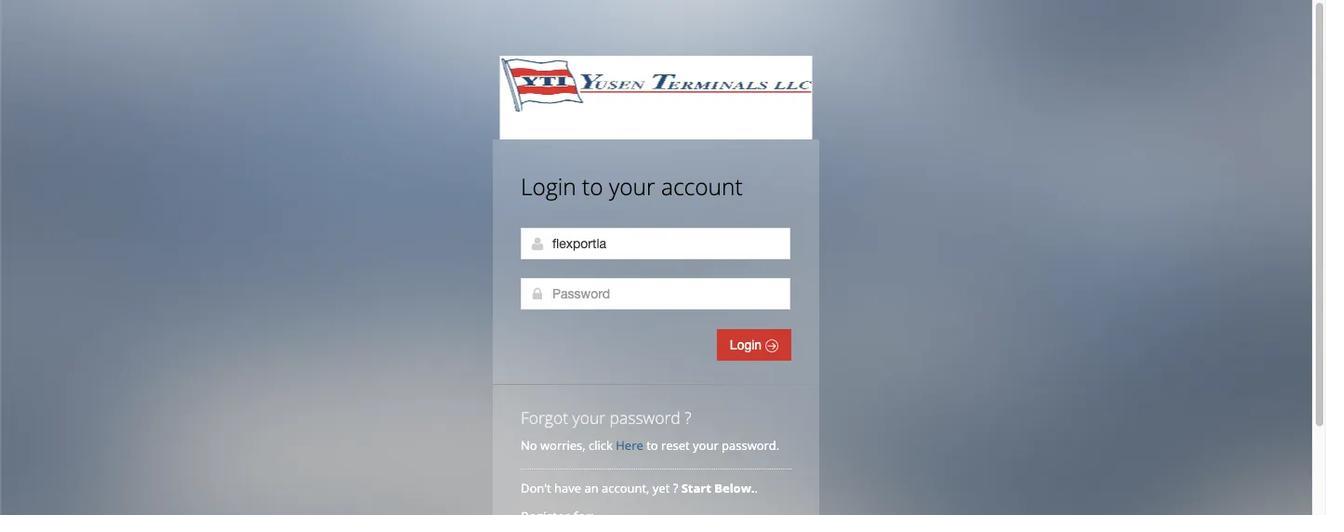 Task type: vqa. For each thing, say whether or not it's contained in the screenshot.
for:
no



Task type: locate. For each thing, give the bounding box(es) containing it.
1 vertical spatial your
[[572, 406, 605, 428]]

? up the reset
[[685, 406, 692, 428]]

click
[[589, 437, 613, 454]]

0 horizontal spatial login
[[521, 171, 576, 201]]

to up username text box
[[582, 171, 603, 201]]

1 horizontal spatial to
[[646, 437, 658, 454]]

?
[[685, 406, 692, 428], [673, 480, 678, 497]]

to right the "here" link
[[646, 437, 658, 454]]

your up username text box
[[609, 171, 655, 201]]

Username text field
[[521, 228, 790, 259]]

2 vertical spatial your
[[693, 437, 719, 454]]

login for login
[[730, 338, 765, 352]]

.
[[755, 480, 758, 497]]

password
[[610, 406, 680, 428]]

worries,
[[540, 437, 586, 454]]

your
[[609, 171, 655, 201], [572, 406, 605, 428], [693, 437, 719, 454]]

user image
[[530, 236, 545, 251]]

1 vertical spatial ?
[[673, 480, 678, 497]]

1 horizontal spatial ?
[[685, 406, 692, 428]]

to
[[582, 171, 603, 201], [646, 437, 658, 454]]

login
[[521, 171, 576, 201], [730, 338, 765, 352]]

1 horizontal spatial login
[[730, 338, 765, 352]]

your up "click"
[[572, 406, 605, 428]]

forgot
[[521, 406, 568, 428]]

? inside the forgot your password ? no worries, click here to reset your password.
[[685, 406, 692, 428]]

here
[[616, 437, 643, 454]]

your right the reset
[[693, 437, 719, 454]]

0 vertical spatial to
[[582, 171, 603, 201]]

1 horizontal spatial your
[[609, 171, 655, 201]]

don't
[[521, 480, 551, 497]]

login inside button
[[730, 338, 765, 352]]

? right yet
[[673, 480, 678, 497]]

no
[[521, 437, 537, 454]]

have
[[554, 480, 581, 497]]

start
[[681, 480, 711, 497]]

1 vertical spatial login
[[730, 338, 765, 352]]

1 vertical spatial to
[[646, 437, 658, 454]]

to inside the forgot your password ? no worries, click here to reset your password.
[[646, 437, 658, 454]]

0 vertical spatial ?
[[685, 406, 692, 428]]

0 vertical spatial login
[[521, 171, 576, 201]]



Task type: describe. For each thing, give the bounding box(es) containing it.
yet
[[653, 480, 670, 497]]

0 horizontal spatial ?
[[673, 480, 678, 497]]

login button
[[717, 329, 791, 361]]

2 horizontal spatial your
[[693, 437, 719, 454]]

password.
[[722, 437, 779, 454]]

below.
[[714, 480, 755, 497]]

account
[[661, 171, 743, 201]]

0 horizontal spatial your
[[572, 406, 605, 428]]

Password password field
[[521, 278, 790, 310]]

here link
[[616, 437, 643, 454]]

0 vertical spatial your
[[609, 171, 655, 201]]

don't have an account, yet ? start below. .
[[521, 480, 761, 497]]

reset
[[661, 437, 690, 454]]

an
[[584, 480, 599, 497]]

account,
[[602, 480, 650, 497]]

swapright image
[[765, 339, 778, 352]]

0 horizontal spatial to
[[582, 171, 603, 201]]

lock image
[[530, 286, 545, 301]]

login for login to your account
[[521, 171, 576, 201]]

login to your account
[[521, 171, 743, 201]]

forgot your password ? no worries, click here to reset your password.
[[521, 406, 779, 454]]



